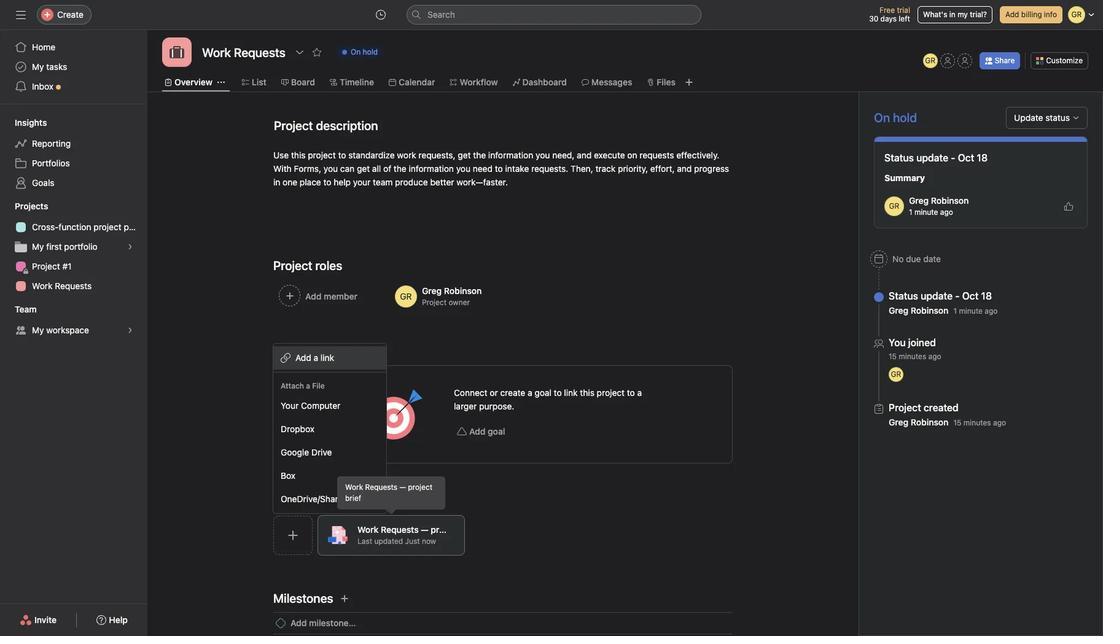 Task type: vqa. For each thing, say whether or not it's contained in the screenshot.
2nd My from the top
yes



Task type: describe. For each thing, give the bounding box(es) containing it.
show options image
[[295, 47, 305, 57]]

18
[[982, 291, 993, 302]]

briefcase image
[[170, 45, 184, 60]]

all
[[372, 164, 381, 174]]

my workspace link
[[7, 321, 140, 341]]

drive
[[312, 447, 332, 458]]

computer
[[301, 401, 341, 411]]

work—faster.
[[457, 177, 508, 187]]

tasks
[[46, 61, 67, 72]]

files
[[657, 77, 676, 87]]

function
[[59, 222, 91, 232]]

1 vertical spatial information
[[409, 164, 454, 174]]

insights
[[15, 117, 47, 128]]

greg robinson link for project created
[[889, 417, 949, 428]]

upload attachment image
[[274, 516, 313, 556]]

can
[[340, 164, 355, 174]]

workflow link
[[450, 76, 498, 89]]

home
[[32, 42, 55, 52]]

help button
[[89, 610, 136, 632]]

1 vertical spatial and
[[678, 164, 692, 174]]

work requests — project brief last updated just now
[[358, 525, 481, 546]]

greg robinson
[[422, 286, 482, 296]]

goals link
[[7, 173, 140, 193]]

this inside connect or create a goal to link this project to a larger purpose.
[[580, 388, 595, 398]]

requests
[[640, 150, 675, 160]]

then,
[[571, 164, 594, 174]]

my for my first portfolio
[[32, 242, 44, 252]]

portfolio
[[64, 242, 98, 252]]

minutes inside you joined 15 minutes ago
[[899, 352, 927, 361]]

team
[[15, 304, 37, 315]]

requests for work requests — project brief last updated just now
[[381, 525, 419, 535]]

attach
[[281, 382, 304, 391]]

global element
[[0, 30, 148, 104]]

team
[[373, 177, 393, 187]]

15 inside you joined 15 minutes ago
[[889, 352, 897, 361]]

cross-function project plan link
[[7, 218, 141, 237]]

calendar
[[399, 77, 435, 87]]

updated
[[375, 537, 403, 546]]

on hold button
[[331, 44, 389, 61]]

- for oct 18
[[952, 152, 956, 164]]

add milestone…
[[291, 618, 356, 629]]

add billing info button
[[1001, 6, 1063, 23]]

or
[[490, 388, 498, 398]]

0 likes. click to like this task image
[[1065, 202, 1074, 211]]

status
[[1046, 112, 1071, 123]]

status update - oct 18 greg robinson 1 minute ago
[[889, 291, 998, 316]]

insights element
[[0, 112, 148, 195]]

projects button
[[0, 200, 48, 213]]

project inside use this project to standardize work requests, get the information you need, and execute on requests effectively. with forms, you can get all of the information you need to intake requests. then, track priority, effort, and progress in one place to help your team produce better work—faster.
[[308, 150, 336, 160]]

add milestone image
[[340, 594, 350, 604]]

tab actions image
[[217, 79, 225, 86]]

requests,
[[419, 150, 456, 160]]

connect
[[454, 388, 488, 398]]

project inside connect or create a goal to link this project to a larger purpose.
[[597, 388, 625, 398]]

on hold
[[875, 111, 918, 125]]

— for project
[[400, 483, 406, 492]]

projects element
[[0, 195, 148, 299]]

latest status update element
[[875, 136, 1089, 229]]

help
[[109, 615, 128, 626]]

1 inside greg robinson 1 minute ago
[[910, 208, 913, 217]]

portfolios link
[[7, 154, 140, 173]]

what's in my trial?
[[924, 10, 988, 19]]

add a link menu item
[[274, 347, 387, 370]]

dashboard
[[523, 77, 567, 87]]

1 vertical spatial get
[[357, 164, 370, 174]]

robinson inside status update - oct 18 greg robinson 1 minute ago
[[911, 305, 949, 316]]

work
[[397, 150, 417, 160]]

project #1
[[32, 261, 72, 272]]

add for add goal
[[470, 427, 486, 437]]

a inside add a link "menu item"
[[314, 353, 318, 363]]

status update - oct 18
[[885, 152, 988, 164]]

left
[[899, 14, 911, 23]]

minute inside greg robinson 1 minute ago
[[915, 208, 939, 217]]

free trial 30 days left
[[870, 6, 911, 23]]

this inside use this project to standardize work requests, get the information you need, and execute on requests effectively. with forms, you can get all of the information you need to intake requests. then, track priority, effort, and progress in one place to help your team produce better work—faster.
[[291, 150, 306, 160]]

project brief
[[431, 525, 481, 535]]

effort,
[[651, 164, 675, 174]]

share button
[[980, 52, 1021, 69]]

brief
[[345, 494, 361, 503]]

of
[[384, 164, 392, 174]]

dashboard link
[[513, 76, 567, 89]]

your
[[281, 401, 299, 411]]

first
[[46, 242, 62, 252]]

produce
[[395, 177, 428, 187]]

ago inside you joined 15 minutes ago
[[929, 352, 942, 361]]

project roles
[[274, 259, 343, 273]]

greg robinson project owner
[[422, 286, 482, 307]]

robinson inside greg robinson 1 minute ago
[[932, 195, 970, 206]]

update
[[1015, 112, 1044, 123]]

intake
[[506, 164, 529, 174]]

you joined button
[[889, 337, 942, 349]]

create
[[501, 388, 526, 398]]

goals
[[32, 178, 54, 188]]

portfolios
[[32, 158, 70, 168]]

0 vertical spatial and
[[577, 150, 592, 160]]

my workspace
[[32, 325, 89, 336]]

in inside use this project to standardize work requests, get the information you need, and execute on requests effectively. with forms, you can get all of the information you need to intake requests. then, track priority, effort, and progress in one place to help your team produce better work—faster.
[[274, 177, 280, 187]]

work for work requests — project brief
[[345, 483, 363, 492]]

purpose.
[[480, 401, 515, 412]]

greg inside project created greg robinson 15 minutes ago
[[889, 417, 909, 428]]

greg robinson 1 minute ago
[[910, 195, 970, 217]]

in inside button
[[950, 10, 956, 19]]

history image
[[376, 10, 386, 20]]

work inside work requests — project brief last updated just now
[[358, 525, 379, 535]]

link inside connect or create a goal to link this project to a larger purpose.
[[565, 388, 578, 398]]

free
[[880, 6, 896, 15]]

add to starred image
[[312, 47, 322, 57]]

add for add milestone…
[[291, 618, 307, 629]]

work requests link
[[7, 277, 140, 296]]

update for oct 18
[[917, 152, 949, 164]]

see details, my first portfolio image
[[127, 243, 134, 251]]

project inside cross-function project plan link
[[94, 222, 122, 232]]

minutes inside project created greg robinson 15 minutes ago
[[964, 419, 992, 428]]

Project description title text field
[[266, 113, 381, 139]]

status update - oct 18 button
[[889, 290, 998, 302]]

trial?
[[971, 10, 988, 19]]

inbox
[[32, 81, 54, 92]]

info
[[1045, 10, 1058, 19]]

add for add a link
[[296, 353, 312, 363]]

my first portfolio link
[[7, 237, 140, 257]]

0 vertical spatial get
[[458, 150, 471, 160]]

on hold
[[351, 47, 378, 57]]

your
[[353, 177, 371, 187]]

milestones
[[274, 592, 334, 606]]

insights button
[[0, 117, 47, 129]]

- for oct
[[956, 291, 960, 302]]

30
[[870, 14, 879, 23]]

now
[[422, 537, 437, 546]]

0 vertical spatial information
[[489, 150, 534, 160]]

my for my tasks
[[32, 61, 44, 72]]

search button
[[407, 5, 702, 25]]

goal inside connect or create a goal to link this project to a larger purpose.
[[535, 388, 552, 398]]



Task type: locate. For each thing, give the bounding box(es) containing it.
greg robinson link for status
[[889, 305, 949, 316]]

- inside latest status update element
[[952, 152, 956, 164]]

— up work requests — project brief last updated just now
[[400, 483, 406, 492]]

no
[[893, 254, 904, 264]]

board link
[[281, 76, 315, 89]]

#1
[[62, 261, 72, 272]]

- left oct
[[956, 291, 960, 302]]

1 vertical spatial greg
[[889, 305, 909, 316]]

1 horizontal spatial this
[[580, 388, 595, 398]]

and down effectively.
[[678, 164, 692, 174]]

1 vertical spatial 1
[[954, 307, 958, 316]]

information
[[489, 150, 534, 160], [409, 164, 454, 174]]

requests for work requests
[[55, 281, 92, 291]]

project inside work requests — project brief
[[408, 483, 433, 492]]

ago inside greg robinson 1 minute ago
[[941, 208, 954, 217]]

1 vertical spatial robinson
[[911, 305, 949, 316]]

the up the need
[[473, 150, 486, 160]]

my down the team
[[32, 325, 44, 336]]

0 vertical spatial work
[[32, 281, 53, 291]]

gr inside button
[[926, 56, 936, 65]]

in left one
[[274, 177, 280, 187]]

in
[[950, 10, 956, 19], [274, 177, 280, 187]]

1 vertical spatial goal
[[488, 427, 505, 437]]

greg robinson link down project created
[[889, 417, 949, 428]]

0 horizontal spatial —
[[400, 483, 406, 492]]

get left all on the left of the page
[[357, 164, 370, 174]]

2 vertical spatial greg robinson link
[[889, 417, 949, 428]]

0 vertical spatial this
[[291, 150, 306, 160]]

greg robinson link inside latest status update element
[[910, 195, 970, 206]]

list link
[[242, 76, 267, 89]]

2 vertical spatial gr
[[892, 370, 902, 379]]

teams element
[[0, 299, 148, 343]]

0 vertical spatial link
[[321, 353, 334, 363]]

1 horizontal spatial and
[[678, 164, 692, 174]]

— inside work requests — project brief
[[400, 483, 406, 492]]

connected goals
[[274, 345, 367, 359]]

requests inside work requests — project brief last updated just now
[[381, 525, 419, 535]]

onedrive/sharepoint
[[281, 494, 363, 505]]

0 vertical spatial -
[[952, 152, 956, 164]]

what's
[[924, 10, 948, 19]]

get right requests,
[[458, 150, 471, 160]]

project
[[32, 261, 60, 272], [422, 298, 447, 307]]

1 vertical spatial the
[[394, 164, 407, 174]]

messages link
[[582, 76, 633, 89]]

— up now
[[421, 525, 429, 535]]

0 vertical spatial update
[[917, 152, 949, 164]]

last
[[358, 537, 373, 546]]

0 vertical spatial status
[[885, 152, 915, 164]]

priority,
[[618, 164, 648, 174]]

1 horizontal spatial minute
[[960, 307, 983, 316]]

google
[[281, 447, 309, 458]]

project #1 link
[[7, 257, 140, 277]]

project inside the greg robinson project owner
[[422, 298, 447, 307]]

add a link
[[296, 353, 334, 363]]

use this project to standardize work requests, get the information you need, and execute on requests effectively. with forms, you can get all of the information you need to intake requests. then, track priority, effort, and progress in one place to help your team produce better work—faster.
[[274, 150, 732, 187]]

status
[[885, 152, 915, 164], [889, 291, 919, 302]]

status down no due date dropdown button
[[889, 291, 919, 302]]

add tab image
[[685, 77, 695, 87]]

goal down purpose. at the bottom left of page
[[488, 427, 505, 437]]

in left my
[[950, 10, 956, 19]]

execute
[[594, 150, 626, 160]]

my inside global element
[[32, 61, 44, 72]]

requests inside projects element
[[55, 281, 92, 291]]

2 vertical spatial my
[[32, 325, 44, 336]]

1 vertical spatial work
[[345, 483, 363, 492]]

work inside work requests — project brief
[[345, 483, 363, 492]]

0 vertical spatial 15
[[889, 352, 897, 361]]

1 vertical spatial in
[[274, 177, 280, 187]]

help
[[334, 177, 351, 187]]

goal right create
[[535, 388, 552, 398]]

1 horizontal spatial goal
[[535, 388, 552, 398]]

project created
[[889, 403, 959, 414]]

search list box
[[407, 5, 702, 25]]

to
[[338, 150, 346, 160], [495, 164, 503, 174], [324, 177, 332, 187], [554, 388, 562, 398], [627, 388, 635, 398]]

add for add billing info
[[1006, 10, 1020, 19]]

1 vertical spatial project
[[422, 298, 447, 307]]

project created greg robinson 15 minutes ago
[[889, 403, 1007, 428]]

1 vertical spatial gr
[[890, 202, 900, 211]]

greg robinson link down summary
[[910, 195, 970, 206]]

greg robinson link
[[910, 195, 970, 206], [889, 305, 949, 316], [889, 417, 949, 428]]

my inside 'link'
[[32, 242, 44, 252]]

work requests — project brief tooltip
[[338, 478, 445, 513]]

1 horizontal spatial get
[[458, 150, 471, 160]]

0 horizontal spatial 1
[[910, 208, 913, 217]]

you up requests.
[[536, 150, 550, 160]]

and
[[577, 150, 592, 160], [678, 164, 692, 174]]

None text field
[[199, 41, 289, 63]]

1 horizontal spatial in
[[950, 10, 956, 19]]

days
[[881, 14, 897, 23]]

timeline link
[[330, 76, 374, 89]]

status for status update - oct 18
[[885, 152, 915, 164]]

minute down summary
[[915, 208, 939, 217]]

gr down what's
[[926, 56, 936, 65]]

hide sidebar image
[[16, 10, 26, 20]]

- inside status update - oct 18 greg robinson 1 minute ago
[[956, 291, 960, 302]]

1 vertical spatial requests
[[365, 483, 398, 492]]

0 vertical spatial greg robinson link
[[910, 195, 970, 206]]

1 horizontal spatial 1
[[954, 307, 958, 316]]

ago inside project created greg robinson 15 minutes ago
[[994, 419, 1007, 428]]

1 vertical spatial my
[[32, 242, 44, 252]]

add inside button
[[470, 427, 486, 437]]

status up summary
[[885, 152, 915, 164]]

0 horizontal spatial in
[[274, 177, 280, 187]]

you
[[889, 337, 906, 349]]

key resources
[[274, 495, 352, 509]]

2 vertical spatial greg
[[889, 417, 909, 428]]

15 down the you
[[889, 352, 897, 361]]

reporting
[[32, 138, 71, 149]]

status inside status update - oct 18 greg robinson 1 minute ago
[[889, 291, 919, 302]]

create button
[[37, 5, 92, 25]]

your computer
[[281, 401, 341, 411]]

overview
[[175, 77, 213, 87]]

my left the first
[[32, 242, 44, 252]]

you joined 15 minutes ago
[[889, 337, 942, 361]]

greg down summary
[[910, 195, 930, 206]]

requests for work requests — project brief
[[365, 483, 398, 492]]

get
[[458, 150, 471, 160], [357, 164, 370, 174]]

oct
[[963, 291, 979, 302]]

gr inside latest status update element
[[890, 202, 900, 211]]

one
[[283, 177, 298, 187]]

goal inside add goal button
[[488, 427, 505, 437]]

dropbox
[[281, 424, 315, 435]]

home link
[[7, 37, 140, 57]]

update inside status update - oct 18 greg robinson 1 minute ago
[[921, 291, 953, 302]]

cross-function project plan
[[32, 222, 141, 232]]

0 horizontal spatial minutes
[[899, 352, 927, 361]]

minute down oct
[[960, 307, 983, 316]]

1 vertical spatial 15
[[954, 419, 962, 428]]

work inside projects element
[[32, 281, 53, 291]]

forms,
[[294, 164, 322, 174]]

work up brief
[[345, 483, 363, 492]]

files link
[[647, 76, 676, 89]]

update left oct
[[921, 291, 953, 302]]

create
[[57, 9, 84, 20]]

owner
[[449, 298, 470, 307]]

1 vertical spatial minute
[[960, 307, 983, 316]]

greg robinson link down status update - oct 18 button
[[889, 305, 949, 316]]

project
[[308, 150, 336, 160], [94, 222, 122, 232], [597, 388, 625, 398], [408, 483, 433, 492]]

15
[[889, 352, 897, 361], [954, 419, 962, 428]]

link inside "menu item"
[[321, 353, 334, 363]]

update up summary
[[917, 152, 949, 164]]

1 horizontal spatial the
[[473, 150, 486, 160]]

project down greg robinson
[[422, 298, 447, 307]]

add down larger
[[470, 427, 486, 437]]

link right create
[[565, 388, 578, 398]]

0 vertical spatial the
[[473, 150, 486, 160]]

oct 18
[[959, 152, 988, 164]]

0 vertical spatial project
[[32, 261, 60, 272]]

file
[[312, 382, 325, 391]]

1 vertical spatial —
[[421, 525, 429, 535]]

0 vertical spatial minute
[[915, 208, 939, 217]]

2 my from the top
[[32, 242, 44, 252]]

add inside "menu item"
[[296, 353, 312, 363]]

place
[[300, 177, 321, 187]]

0 horizontal spatial minute
[[915, 208, 939, 217]]

1 horizontal spatial you
[[457, 164, 471, 174]]

add
[[1006, 10, 1020, 19], [296, 353, 312, 363], [470, 427, 486, 437], [291, 618, 307, 629]]

my left tasks on the left of page
[[32, 61, 44, 72]]

customize button
[[1032, 52, 1089, 69]]

0 horizontal spatial this
[[291, 150, 306, 160]]

and up then,
[[577, 150, 592, 160]]

the right of
[[394, 164, 407, 174]]

add up attach a file
[[296, 353, 312, 363]]

work for work requests
[[32, 281, 53, 291]]

greg up the you
[[889, 305, 909, 316]]

robinson down status update - oct 18 button
[[911, 305, 949, 316]]

1 horizontal spatial —
[[421, 525, 429, 535]]

1 horizontal spatial project
[[422, 298, 447, 307]]

greg inside status update - oct 18 greg robinson 1 minute ago
[[889, 305, 909, 316]]

work down project #1
[[32, 281, 53, 291]]

1 horizontal spatial minutes
[[964, 419, 992, 428]]

1 vertical spatial -
[[956, 291, 960, 302]]

due
[[907, 254, 922, 264]]

1 vertical spatial link
[[565, 388, 578, 398]]

0 vertical spatial robinson
[[932, 195, 970, 206]]

customize
[[1047, 56, 1084, 65]]

2 vertical spatial requests
[[381, 525, 419, 535]]

0 vertical spatial —
[[400, 483, 406, 492]]

0 horizontal spatial goal
[[488, 427, 505, 437]]

0 horizontal spatial project
[[32, 261, 60, 272]]

0 vertical spatial my
[[32, 61, 44, 72]]

you left can
[[324, 164, 338, 174]]

0 vertical spatial greg
[[910, 195, 930, 206]]

0 horizontal spatial you
[[324, 164, 338, 174]]

my
[[32, 61, 44, 72], [32, 242, 44, 252], [32, 325, 44, 336]]

0 horizontal spatial information
[[409, 164, 454, 174]]

2 horizontal spatial you
[[536, 150, 550, 160]]

add inside button
[[1006, 10, 1020, 19]]

1 vertical spatial greg robinson link
[[889, 305, 949, 316]]

add down the milestones
[[291, 618, 307, 629]]

project left #1 on the left top of page
[[32, 261, 60, 272]]

work requests
[[32, 281, 92, 291]]

0 horizontal spatial the
[[394, 164, 407, 174]]

link up the file
[[321, 353, 334, 363]]

information down requests,
[[409, 164, 454, 174]]

joined
[[909, 337, 937, 349]]

1 horizontal spatial information
[[489, 150, 534, 160]]

1 vertical spatial this
[[580, 388, 595, 398]]

greg inside greg robinson 1 minute ago
[[910, 195, 930, 206]]

requests inside work requests — project brief
[[365, 483, 398, 492]]

box
[[281, 471, 296, 481]]

2 vertical spatial robinson
[[911, 417, 949, 428]]

- left oct 18
[[952, 152, 956, 164]]

1 horizontal spatial 15
[[954, 419, 962, 428]]

1 vertical spatial minutes
[[964, 419, 992, 428]]

0 horizontal spatial 15
[[889, 352, 897, 361]]

no due date button
[[865, 248, 947, 270]]

— inside work requests — project brief last updated just now
[[421, 525, 429, 535]]

ago
[[941, 208, 954, 217], [986, 307, 998, 316], [929, 352, 942, 361], [994, 419, 1007, 428]]

you left the need
[[457, 164, 471, 174]]

robinson down project created
[[911, 417, 949, 428]]

1 down summary
[[910, 208, 913, 217]]

— for project brief
[[421, 525, 429, 535]]

work up last
[[358, 525, 379, 535]]

0 vertical spatial minutes
[[899, 352, 927, 361]]

robinson down status update - oct 18
[[932, 195, 970, 206]]

information up intake
[[489, 150, 534, 160]]

greg down project created
[[889, 417, 909, 428]]

use
[[274, 150, 289, 160]]

see details, my workspace image
[[127, 327, 134, 334]]

status for status update - oct 18 greg robinson 1 minute ago
[[889, 291, 919, 302]]

0 horizontal spatial and
[[577, 150, 592, 160]]

track
[[596, 164, 616, 174]]

just
[[405, 537, 420, 546]]

-
[[952, 152, 956, 164], [956, 291, 960, 302]]

15 down project created
[[954, 419, 962, 428]]

this
[[291, 150, 306, 160], [580, 388, 595, 398]]

update inside latest status update element
[[917, 152, 949, 164]]

0 horizontal spatial link
[[321, 353, 334, 363]]

google drive
[[281, 447, 332, 458]]

my for my workspace
[[32, 325, 44, 336]]

update for oct
[[921, 291, 953, 302]]

robinson inside project created greg robinson 15 minutes ago
[[911, 417, 949, 428]]

add billing info
[[1006, 10, 1058, 19]]

better
[[431, 177, 455, 187]]

1 inside status update - oct 18 greg robinson 1 minute ago
[[954, 307, 958, 316]]

gr button
[[924, 53, 938, 68]]

1 vertical spatial update
[[921, 291, 953, 302]]

0 vertical spatial 1
[[910, 208, 913, 217]]

2 vertical spatial work
[[358, 525, 379, 535]]

update status button
[[1007, 107, 1089, 129]]

gr down you joined 15 minutes ago
[[892, 370, 902, 379]]

0 horizontal spatial get
[[357, 164, 370, 174]]

on
[[628, 150, 638, 160]]

0 vertical spatial in
[[950, 10, 956, 19]]

3 my from the top
[[32, 325, 44, 336]]

0 vertical spatial requests
[[55, 281, 92, 291]]

my inside teams 'element'
[[32, 325, 44, 336]]

minute inside status update - oct 18 greg robinson 1 minute ago
[[960, 307, 983, 316]]

0 vertical spatial gr
[[926, 56, 936, 65]]

1 down status update - oct 18 button
[[954, 307, 958, 316]]

15 inside project created greg robinson 15 minutes ago
[[954, 419, 962, 428]]

trial
[[898, 6, 911, 15]]

ago inside status update - oct 18 greg robinson 1 minute ago
[[986, 307, 998, 316]]

1 horizontal spatial link
[[565, 388, 578, 398]]

1 my from the top
[[32, 61, 44, 72]]

connect or create a goal to link this project to a larger purpose.
[[454, 388, 642, 412]]

milestone…
[[309, 618, 356, 629]]

add left billing
[[1006, 10, 1020, 19]]

1 vertical spatial status
[[889, 291, 919, 302]]

with
[[274, 164, 292, 174]]

gr down summary
[[890, 202, 900, 211]]

1
[[910, 208, 913, 217], [954, 307, 958, 316]]

0 vertical spatial goal
[[535, 388, 552, 398]]



